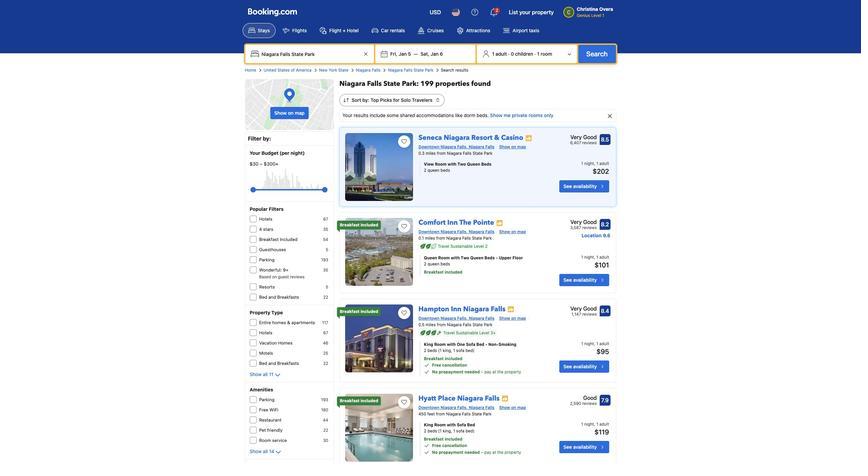 Task type: locate. For each thing, give the bounding box(es) containing it.
1 sofa from the top
[[456, 348, 465, 353]]

1 the from the top
[[498, 369, 504, 374]]

4 night from the top
[[585, 422, 594, 427]]

1 night from the top
[[585, 161, 594, 166]]

reviews inside very good 1,147 reviews
[[583, 312, 597, 317]]

on inside button
[[288, 110, 294, 116]]

good for 8.4
[[584, 306, 597, 312]]

falls inside hyatt place niagara falls link
[[485, 394, 500, 403]]

downtown down seneca
[[419, 144, 440, 149]]

level
[[592, 13, 602, 18], [474, 244, 484, 249], [480, 330, 490, 335]]

king, for inn
[[443, 348, 452, 353]]

117
[[322, 320, 328, 325]]

0 vertical spatial king
[[424, 342, 433, 347]]

miles right 0.3
[[426, 151, 436, 156]]

hotels
[[259, 216, 273, 222], [259, 330, 273, 336]]

- for upper
[[496, 255, 498, 260]]

free cancellation down one
[[432, 363, 467, 368]]

sort by: top picks for solo travelers
[[352, 97, 433, 103]]

- inside queen room with two queen beds - upper floor 2 queen beds breakfast included
[[496, 255, 498, 260]]

search
[[587, 50, 608, 58], [441, 68, 455, 73]]

good right '1,147'
[[584, 306, 597, 312]]

0 vertical spatial free cancellation
[[432, 363, 467, 368]]

very good 3,587 reviews
[[571, 219, 597, 230]]

44
[[323, 418, 328, 423]]

night for hampton inn niagara falls
[[585, 341, 594, 346]]

2 no from the top
[[432, 450, 438, 455]]

2 good from the top
[[584, 219, 597, 225]]

room right view
[[435, 162, 447, 167]]

1 vertical spatial needed
[[465, 450, 480, 455]]

0 vertical spatial hotels
[[259, 216, 273, 222]]

room
[[541, 51, 553, 57]]

0 vertical spatial results
[[456, 68, 469, 73]]

very good element left scored 8.4 element
[[571, 305, 597, 313]]

(1 down 0.5 miles from niagara falls state park
[[438, 348, 442, 353]]

from right feet
[[436, 411, 445, 417]]

0 vertical spatial by:
[[363, 97, 370, 103]]

– down "king room with one sofa bed - non-smoking" link at the bottom of the page
[[481, 369, 484, 374]]

2 needed from the top
[[465, 450, 480, 455]]

very inside very good 6,407 reviews
[[571, 134, 582, 140]]

sofa down one
[[456, 348, 465, 353]]

with down 0.3 miles from niagara falls state park
[[448, 162, 457, 167]]

– right $30
[[260, 161, 263, 167]]

1 down very good 1,147 reviews
[[582, 341, 584, 346]]

two down 0.3 miles from niagara falls state park
[[458, 162, 466, 167]]

see availability link for comfort inn the pointe
[[560, 274, 609, 286]]

room
[[435, 162, 447, 167], [438, 255, 450, 260], [435, 342, 446, 347], [435, 422, 446, 427], [259, 438, 271, 443]]

0
[[511, 51, 514, 57]]

state up sort by: top picks for solo travelers
[[384, 79, 401, 88]]

2 the from the top
[[498, 450, 504, 455]]

0 vertical spatial all
[[263, 372, 268, 377]]

2 downtown niagara falls, niagara falls from the top
[[419, 229, 495, 234]]

0 vertical spatial no
[[432, 369, 438, 374]]

0 vertical spatial two
[[458, 162, 466, 167]]

park up 'king room with sofa bed' link
[[483, 411, 492, 417]]

sofa
[[456, 348, 465, 353], [456, 428, 465, 434]]

scored 8.2 element
[[600, 219, 611, 230]]

2 night from the top
[[585, 255, 594, 260]]

adult for seneca niagara resort & casino
[[600, 161, 609, 166]]

1 good from the top
[[584, 134, 597, 140]]

park
[[425, 68, 434, 73], [484, 151, 493, 156], [484, 236, 492, 241], [484, 322, 493, 327], [483, 411, 492, 417]]

Where are you going? field
[[259, 48, 362, 60]]

see availability for seneca niagara resort & casino
[[564, 183, 597, 189]]

0 vertical spatial search
[[587, 50, 608, 58]]

0 vertical spatial &
[[494, 133, 500, 142]]

- left non-
[[486, 342, 488, 347]]

group
[[253, 184, 325, 195]]

1 vertical spatial and
[[269, 361, 276, 366]]

falls, for seneca
[[457, 144, 468, 149]]

0 vertical spatial miles
[[426, 151, 436, 156]]

0 vertical spatial beds
[[482, 162, 492, 167]]

very inside very good 1,147 reviews
[[571, 306, 582, 312]]

· right children
[[535, 51, 536, 57]]

see availability link down 1 night , 1 adult $119
[[560, 441, 609, 453]]

two inside queen room with two queen beds - upper floor 2 queen beds breakfast included
[[461, 255, 470, 260]]

night up $202
[[585, 161, 594, 166]]

scored 8.4 element
[[600, 306, 611, 316]]

casino
[[501, 133, 524, 142]]

adult up $119
[[600, 422, 609, 427]]

2 inside queen room with two queen beds - upper floor 2 queen beds breakfast included
[[424, 261, 427, 267]]

reviews right 6,407
[[583, 140, 597, 145]]

8.2
[[601, 221, 609, 228]]

0 vertical spatial 5
[[408, 51, 411, 57]]

room inside view room with two queen beds 2 queen beds
[[435, 162, 447, 167]]

0.5
[[419, 322, 425, 327]]

1 vertical spatial beds
[[485, 255, 495, 260]]

queen inside queen room with two queen beds - upper floor 2 queen beds breakfast included
[[428, 261, 440, 267]]

1 vertical spatial results
[[354, 112, 369, 118]]

0 vertical spatial (1
[[438, 348, 442, 353]]

bed) for inn
[[466, 348, 475, 353]]

view
[[424, 162, 434, 167]]

free wifi
[[259, 407, 278, 413]]

availability down 1 night , 1 adult $101
[[574, 277, 597, 283]]

1 vertical spatial breakfasts
[[277, 361, 299, 366]]

0 vertical spatial 35
[[323, 227, 328, 232]]

level down christina
[[592, 13, 602, 18]]

1 vertical spatial free cancellation
[[432, 443, 467, 448]]

breakfasts down 'homes'
[[277, 361, 299, 366]]

22 down 25
[[324, 361, 328, 366]]

night inside 1 night , 1 adult $101
[[585, 255, 594, 260]]

1 vertical spatial no
[[432, 450, 438, 455]]

0 vertical spatial sofa
[[466, 342, 476, 347]]

reviews inside very good 3,587 reviews
[[583, 225, 597, 230]]

0 vertical spatial bed)
[[466, 348, 475, 353]]

1 vertical spatial -
[[486, 342, 488, 347]]

1 very from the top
[[571, 134, 582, 140]]

property for hampton inn niagara falls
[[505, 369, 521, 374]]

queen for inn
[[471, 255, 484, 260]]

0 vertical spatial level
[[592, 13, 602, 18]]

queen down view
[[428, 168, 440, 173]]

some
[[387, 112, 399, 118]]

2 downtown from the top
[[419, 229, 440, 234]]

1 vertical spatial sustainable
[[456, 330, 479, 335]]

miles for hampton
[[426, 322, 436, 327]]

level left 3+
[[480, 330, 490, 335]]

35 for 4 stars
[[323, 227, 328, 232]]

2 vertical spatial –
[[481, 450, 484, 455]]

miles right 0.1
[[425, 236, 435, 241]]

jan left 6
[[431, 51, 439, 57]]

1 35 from the top
[[323, 227, 328, 232]]

1 no prepayment needed – pay at the property from the top
[[432, 369, 521, 374]]

new
[[319, 68, 328, 73]]

1 vertical spatial pay
[[485, 450, 492, 455]]

beds for &
[[482, 162, 492, 167]]

downtown niagara falls, niagara falls up 0.1 miles from niagara falls state park
[[419, 229, 495, 234]]

york
[[329, 68, 337, 73]]

2,590
[[570, 401, 582, 406]]

2 67 from the top
[[324, 330, 328, 336]]

adult inside "1 night , 1 adult $95"
[[600, 341, 609, 346]]

reviews for 8.4
[[583, 312, 597, 317]]

park up view room with two queen beds link
[[484, 151, 493, 156]]

2 at from the top
[[493, 450, 496, 455]]

inn left the
[[448, 218, 458, 227]]

your
[[520, 9, 531, 15]]

4 see availability link from the top
[[560, 441, 609, 453]]

0 vertical spatial 22
[[324, 295, 328, 300]]

(1 for hampton
[[438, 348, 442, 353]]

breakfasts up the type
[[277, 294, 299, 300]]

3 , from the top
[[594, 341, 596, 346]]

falls, for hyatt
[[457, 405, 468, 410]]

your down sort
[[343, 112, 353, 118]]

two down the 'travel sustainable level 2'
[[461, 255, 470, 260]]

cancellation for inn
[[442, 363, 467, 368]]

map for hyatt place niagara falls
[[518, 405, 526, 410]]

6,407
[[571, 140, 582, 145]]

needed down 'king room with sofa bed' link
[[465, 450, 480, 455]]

2 vertical spatial miles
[[426, 322, 436, 327]]

sustainable for the
[[451, 244, 473, 249]]

1 vertical spatial two
[[461, 255, 470, 260]]

1 horizontal spatial by:
[[363, 97, 370, 103]]

your up $30
[[250, 150, 261, 156]]

from for seneca
[[437, 151, 446, 156]]

seneca
[[419, 133, 442, 142]]

2 vertical spatial free
[[432, 443, 441, 448]]

0 vertical spatial inn
[[448, 218, 458, 227]]

sustainable
[[451, 244, 473, 249], [456, 330, 479, 335]]

1 down "overa"
[[603, 13, 605, 18]]

free for hampton
[[432, 363, 441, 368]]

falls, down hyatt place niagara falls
[[457, 405, 468, 410]]

1 vertical spatial parking
[[259, 397, 275, 402]]

falls inside niagara falls link
[[372, 68, 381, 73]]

2 all from the top
[[263, 449, 268, 454]]

very good element up the location
[[571, 218, 597, 226]]

1 vertical spatial no prepayment needed – pay at the property
[[432, 450, 521, 455]]

1 vertical spatial bed and breakfasts
[[259, 361, 299, 366]]

at down 'king room with sofa bed' link
[[493, 450, 496, 455]]

0 horizontal spatial search
[[441, 68, 455, 73]]

, inside 1 night , 1 adult $119
[[594, 422, 596, 427]]

results for search
[[456, 68, 469, 73]]

3 downtown from the top
[[419, 316, 440, 321]]

1 · from the left
[[508, 51, 510, 57]]

1 see from the top
[[564, 183, 572, 189]]

, inside 1 night , 1 adult $101
[[594, 255, 596, 260]]

1 adult · 0 children · 1 room button
[[480, 48, 574, 60]]

king for hampton
[[424, 342, 433, 347]]

1 vertical spatial hotels
[[259, 330, 273, 336]]

good
[[584, 134, 597, 140], [584, 219, 597, 225], [584, 306, 597, 312], [584, 395, 597, 401]]

adult inside 1 night , 1 adult $202
[[600, 161, 609, 166]]

level for falls
[[480, 330, 490, 335]]

1 vertical spatial all
[[263, 449, 268, 454]]

night inside "1 night , 1 adult $95"
[[585, 341, 594, 346]]

1 night , 1 adult $101
[[582, 255, 609, 269]]

reviews inside very good 6,407 reviews
[[583, 140, 597, 145]]

2 king from the top
[[424, 422, 433, 427]]

map for comfort inn the pointe
[[518, 229, 526, 234]]

1 vertical spatial cancellation
[[442, 443, 467, 448]]

3 availability from the top
[[574, 364, 597, 369]]

on for hampton inn niagara falls
[[512, 316, 517, 321]]

0 horizontal spatial results
[[354, 112, 369, 118]]

0 vertical spatial sustainable
[[451, 244, 473, 249]]

& right resort
[[494, 133, 500, 142]]

search inside button
[[587, 50, 608, 58]]

see for comfort inn the pointe
[[564, 277, 572, 283]]

3 falls, from the top
[[457, 316, 468, 321]]

1 horizontal spatial search
[[587, 50, 608, 58]]

all for 14
[[263, 449, 268, 454]]

falls,
[[457, 144, 468, 149], [457, 229, 468, 234], [457, 316, 468, 321], [457, 405, 468, 410]]

free for hyatt
[[432, 443, 441, 448]]

0 vertical spatial at
[[493, 369, 496, 374]]

1 vertical spatial sofa
[[456, 428, 465, 434]]

booking.com image
[[248, 8, 297, 16]]

miles for seneca
[[426, 151, 436, 156]]

prepayment up hyatt place niagara falls link
[[439, 369, 464, 374]]

adult for hyatt place niagara falls
[[600, 422, 609, 427]]

queen room with two queen beds - upper floor link
[[424, 255, 539, 261]]

193 up 180
[[321, 397, 328, 402]]

$30
[[250, 161, 259, 167]]

floor
[[513, 255, 523, 260]]

1 vertical spatial sofa
[[457, 422, 466, 427]]

no up hyatt
[[432, 369, 438, 374]]

0 vertical spatial –
[[260, 161, 263, 167]]

30
[[323, 438, 328, 443]]

1 see availability from the top
[[564, 183, 597, 189]]

1 king from the top
[[424, 342, 433, 347]]

$119
[[595, 428, 609, 436]]

wifi
[[270, 407, 278, 413]]

queen inside view room with two queen beds 2 queen beds
[[467, 162, 481, 167]]

with left one
[[447, 342, 456, 347]]

map inside button
[[295, 110, 305, 116]]

room for queen room with two queen beds - upper floor 2 queen beds breakfast included
[[438, 255, 450, 260]]

3 good from the top
[[584, 306, 597, 312]]

needed for inn
[[465, 369, 480, 374]]

see availability down "1 night , 1 adult $95" on the right of the page
[[564, 364, 597, 369]]

night down very good 1,147 reviews
[[585, 341, 594, 346]]

good inside very good 6,407 reviews
[[584, 134, 597, 140]]

2 hotels from the top
[[259, 330, 273, 336]]

1 vertical spatial 5
[[326, 247, 328, 252]]

1 bed) from the top
[[466, 348, 475, 353]]

4 downtown from the top
[[419, 405, 440, 410]]

0 vertical spatial very good element
[[571, 133, 597, 141]]

5 for resorts
[[326, 285, 328, 290]]

adult inside dropdown button
[[496, 51, 507, 57]]

night inside 1 night , 1 adult $202
[[585, 161, 594, 166]]

2 cancellation from the top
[[442, 443, 467, 448]]

two for inn
[[461, 255, 470, 260]]

adult inside 1 night , 1 adult $101
[[600, 255, 609, 260]]

king
[[424, 342, 433, 347], [424, 422, 433, 427]]

1 vertical spatial by:
[[263, 136, 271, 142]]

1 bed and breakfasts from the top
[[259, 294, 299, 300]]

usd button
[[426, 4, 445, 20]]

1 queen from the top
[[428, 168, 440, 173]]

queen for niagara
[[467, 162, 481, 167]]

0 vertical spatial breakfasts
[[277, 294, 299, 300]]

at
[[493, 369, 496, 374], [493, 450, 496, 455]]

by: right "filter"
[[263, 136, 271, 142]]

night for comfort inn the pointe
[[585, 255, 594, 260]]

at for hampton inn niagara falls
[[493, 369, 496, 374]]

downtown for hyatt
[[419, 405, 440, 410]]

0 vertical spatial king,
[[443, 348, 452, 353]]

2 inside view room with two queen beds 2 queen beds
[[424, 168, 427, 173]]

0 vertical spatial parking
[[259, 257, 275, 263]]

1 breakfasts from the top
[[277, 294, 299, 300]]

1 horizontal spatial jan
[[431, 51, 439, 57]]

park for hampton inn niagara falls
[[484, 322, 493, 327]]

0 vertical spatial bed and breakfasts
[[259, 294, 299, 300]]

0 vertical spatial 67
[[324, 217, 328, 222]]

1 vertical spatial &
[[287, 320, 290, 325]]

queen down the 'travel sustainable level 2'
[[471, 255, 484, 260]]

sustainable down 0.1 miles from niagara falls state park
[[451, 244, 473, 249]]

2 vertical spatial 22
[[324, 428, 328, 433]]

2 see availability link from the top
[[560, 274, 609, 286]]

1 vertical spatial king,
[[443, 428, 452, 434]]

2 queen from the top
[[428, 261, 440, 267]]

0 vertical spatial your
[[343, 112, 353, 118]]

by: left top
[[363, 97, 370, 103]]

1 (1 from the top
[[438, 348, 442, 353]]

see availability link down 1 night , 1 adult $101
[[560, 274, 609, 286]]

1 vertical spatial miles
[[425, 236, 435, 241]]

1 hotels from the top
[[259, 216, 273, 222]]

niagara falls link
[[356, 67, 381, 73]]

from down seneca
[[437, 151, 446, 156]]

bed and breakfasts up the type
[[259, 294, 299, 300]]

sustainable for niagara
[[456, 330, 479, 335]]

very inside very good 3,587 reviews
[[571, 219, 582, 225]]

2 vertical spatial property
[[505, 450, 521, 455]]

show on map for hampton inn niagara falls
[[500, 316, 526, 321]]

level up queen room with two queen beds - upper floor link
[[474, 244, 484, 249]]

, inside "1 night , 1 adult $95"
[[594, 341, 596, 346]]

room for king room with sofa bed
[[435, 422, 446, 427]]

list your property link
[[505, 4, 558, 20]]

free cancellation down king room with sofa bed
[[432, 443, 467, 448]]

1 king, from the top
[[443, 348, 452, 353]]

downtown up feet
[[419, 405, 440, 410]]

search results updated. niagara falls state park: 199 properties found. element
[[340, 79, 617, 89]]

see availability link for hampton inn niagara falls
[[560, 361, 609, 373]]

2 very from the top
[[571, 219, 582, 225]]

1 see availability link from the top
[[560, 180, 609, 193]]

state up view room with two queen beds link
[[473, 151, 483, 156]]

see for hyatt place niagara falls
[[564, 444, 572, 450]]

1 vertical spatial property
[[505, 369, 521, 374]]

1 horizontal spatial -
[[496, 255, 498, 260]]

4 downtown niagara falls, niagara falls from the top
[[419, 405, 495, 410]]

3 night from the top
[[585, 341, 594, 346]]

with down the 'travel sustainable level 2'
[[451, 255, 460, 260]]

adult for hampton inn niagara falls
[[600, 341, 609, 346]]

(1 down king room with sofa bed
[[438, 428, 442, 434]]

(1 for hyatt
[[438, 428, 442, 434]]

4 falls, from the top
[[457, 405, 468, 410]]

4 , from the top
[[594, 422, 596, 427]]

4 see from the top
[[564, 444, 572, 450]]

– for hyatt place niagara falls
[[481, 450, 484, 455]]

adult up the $95
[[600, 341, 609, 346]]

1 vertical spatial your
[[250, 150, 261, 156]]

beds inside queen room with two queen beds - upper floor 2 queen beds breakfast included
[[485, 255, 495, 260]]

35
[[323, 227, 328, 232], [323, 268, 328, 273]]

breakfast included
[[259, 237, 298, 242]]

2 2 beds (1 king, 1 sofa bed) breakfast included from the top
[[424, 428, 475, 442]]

2 see from the top
[[564, 277, 572, 283]]

1 up $119
[[597, 422, 599, 427]]

4 good from the top
[[584, 395, 597, 401]]

0 vertical spatial and
[[269, 294, 276, 300]]

1 vertical spatial search
[[441, 68, 455, 73]]

no prepayment needed – pay at the property for inn
[[432, 369, 521, 374]]

at down non-
[[493, 369, 496, 374]]

1 vertical spatial travel
[[444, 330, 455, 335]]

3 downtown niagara falls, niagara falls from the top
[[419, 316, 495, 321]]

2 jan from the left
[[431, 51, 439, 57]]

0.5 miles from niagara falls state park
[[419, 322, 493, 327]]

1 pay from the top
[[485, 369, 492, 374]]

2 35 from the top
[[323, 268, 328, 273]]

adult left 0
[[496, 51, 507, 57]]

beds inside view room with two queen beds 2 queen beds
[[482, 162, 492, 167]]

$101
[[595, 261, 609, 269]]

3 see availability link from the top
[[560, 361, 609, 373]]

0 horizontal spatial -
[[486, 342, 488, 347]]

2 pay from the top
[[485, 450, 492, 455]]

reviews right '1,147'
[[583, 312, 597, 317]]

2 king, from the top
[[443, 428, 452, 434]]

·
[[508, 51, 510, 57], [535, 51, 536, 57]]

list your property
[[509, 9, 554, 15]]

0 horizontal spatial ·
[[508, 51, 510, 57]]

falls, down the
[[457, 229, 468, 234]]

1 inside christina overa genius level 1
[[603, 13, 605, 18]]

1 breakfast included from the top
[[340, 222, 378, 228]]

place
[[438, 394, 456, 403]]

3 very from the top
[[571, 306, 582, 312]]

map for seneca niagara resort & casino
[[518, 144, 526, 149]]

queen inside view room with two queen beds 2 queen beds
[[428, 168, 440, 173]]

hotel
[[347, 28, 359, 33]]

0 vertical spatial 2 beds (1 king, 1 sofa bed) breakfast included
[[424, 348, 475, 361]]

8.4
[[601, 308, 609, 314]]

1 at from the top
[[493, 369, 496, 374]]

2 breakfast included from the top
[[340, 309, 378, 314]]

on
[[288, 110, 294, 116], [512, 144, 517, 149], [512, 229, 517, 234], [272, 274, 277, 280], [512, 316, 517, 321], [512, 405, 517, 410]]

1 falls, from the top
[[457, 144, 468, 149]]

king down feet
[[424, 422, 433, 427]]

free cancellation
[[432, 363, 467, 368], [432, 443, 467, 448]]

falls
[[372, 68, 381, 73], [404, 68, 413, 73], [367, 79, 382, 88], [486, 144, 495, 149], [463, 151, 472, 156], [486, 229, 495, 234], [463, 236, 471, 241], [491, 305, 506, 314], [486, 316, 495, 321], [463, 322, 472, 327], [485, 394, 500, 403], [486, 405, 495, 410], [462, 411, 471, 417]]

1 vertical spatial 22
[[324, 361, 328, 366]]

$202
[[593, 167, 609, 175]]

feet
[[428, 411, 435, 417]]

downtown
[[419, 144, 440, 149], [419, 229, 440, 234], [419, 316, 440, 321], [419, 405, 440, 410]]

bed) down king room with one sofa bed - non-smoking on the bottom of the page
[[466, 348, 475, 353]]

prepayment down king room with sofa bed
[[439, 450, 464, 455]]

0 horizontal spatial by:
[[263, 136, 271, 142]]

at for hyatt place niagara falls
[[493, 450, 496, 455]]

2 vertical spatial breakfast included
[[340, 398, 378, 403]]

0 vertical spatial no prepayment needed – pay at the property
[[432, 369, 521, 374]]

0 vertical spatial queen
[[428, 168, 440, 173]]

22 up 117
[[324, 295, 328, 300]]

2 beds (1 king, 1 sofa bed) breakfast included down king room with sofa bed
[[424, 428, 475, 442]]

jan right 'fri,'
[[399, 51, 407, 57]]

450
[[419, 411, 426, 417]]

1 all from the top
[[263, 372, 268, 377]]

availability down 1 night , 1 adult $202
[[574, 183, 597, 189]]

0 horizontal spatial your
[[250, 150, 261, 156]]

reviews inside good 2,590 reviews
[[583, 401, 597, 406]]

park up 3+
[[484, 322, 493, 327]]

3 see availability from the top
[[564, 364, 597, 369]]

2 no prepayment needed – pay at the property from the top
[[432, 450, 521, 455]]

with
[[448, 162, 457, 167], [451, 255, 460, 260], [447, 342, 456, 347], [447, 422, 456, 427]]

seneca niagara resort & casino image
[[345, 133, 413, 201]]

two inside view room with two queen beds 2 queen beds
[[458, 162, 466, 167]]

1 horizontal spatial results
[[456, 68, 469, 73]]

2 falls, from the top
[[457, 229, 468, 234]]

1 horizontal spatial &
[[494, 133, 500, 142]]

state right the york
[[339, 68, 349, 73]]

sofa down king room with sofa bed
[[456, 428, 465, 434]]

king for hyatt
[[424, 422, 433, 427]]

0 vertical spatial cancellation
[[442, 363, 467, 368]]

3 breakfast included from the top
[[340, 398, 378, 403]]

very good element
[[571, 133, 597, 141], [571, 218, 597, 226], [571, 305, 597, 313]]

good inside very good 1,147 reviews
[[584, 306, 597, 312]]

see availability link for seneca niagara resort & casino
[[560, 180, 609, 193]]

the for hyatt place niagara falls
[[498, 450, 504, 455]]

with inside queen room with two queen beds - upper floor 2 queen beds breakfast included
[[451, 255, 460, 260]]

1 downtown niagara falls, niagara falls from the top
[[419, 144, 495, 149]]

queen room with two queen beds - upper floor 2 queen beds breakfast included
[[424, 255, 523, 275]]

prepayment
[[439, 369, 464, 374], [439, 450, 464, 455]]

1 downtown from the top
[[419, 144, 440, 149]]

1,147
[[572, 312, 582, 317]]

1 , from the top
[[594, 161, 596, 166]]

2 , from the top
[[594, 255, 596, 260]]

see availability for comfort inn the pointe
[[564, 277, 597, 283]]

3 see from the top
[[564, 364, 572, 369]]

downtown for comfort
[[419, 229, 440, 234]]

downtown niagara falls, niagara falls for hampton
[[419, 316, 495, 321]]

see availability down 1 night , 1 adult $202
[[564, 183, 597, 189]]

$300+
[[264, 161, 279, 167]]

downtown niagara falls, niagara falls up 0.5 miles from niagara falls state park
[[419, 316, 495, 321]]

0 vertical spatial 193
[[321, 257, 328, 263]]

breakfasts
[[277, 294, 299, 300], [277, 361, 299, 366]]

2 availability from the top
[[574, 277, 597, 283]]

sofa inside 'king room with sofa bed' link
[[457, 422, 466, 427]]

from down the hampton
[[437, 322, 446, 327]]

2 free cancellation from the top
[[432, 443, 467, 448]]

2 (1 from the top
[[438, 428, 442, 434]]

adult up $202
[[600, 161, 609, 166]]

show me private rooms only link
[[490, 112, 554, 118]]

- left upper
[[496, 255, 498, 260]]

included
[[361, 222, 378, 228], [445, 270, 463, 275], [361, 309, 378, 314], [445, 356, 463, 361], [361, 398, 378, 403], [445, 437, 463, 442]]

2 sofa from the top
[[456, 428, 465, 434]]

comfort inn the pointe image
[[345, 218, 413, 286]]

property
[[250, 310, 270, 316]]

reviews
[[583, 140, 597, 145], [583, 225, 597, 230], [290, 274, 305, 280], [583, 312, 597, 317], [583, 401, 597, 406]]

hyatt place niagara falls
[[419, 394, 500, 403]]

0 vertical spatial very
[[571, 134, 582, 140]]

adult inside 1 night , 1 adult $119
[[600, 422, 609, 427]]

2 button
[[486, 4, 502, 20]]

show on map for hyatt place niagara falls
[[500, 405, 526, 410]]

0 vertical spatial travel
[[438, 244, 450, 249]]

bed and breakfasts
[[259, 294, 299, 300], [259, 361, 299, 366]]

2 prepayment from the top
[[439, 450, 464, 455]]

193
[[321, 257, 328, 263], [321, 397, 328, 402]]

2 bed) from the top
[[466, 428, 475, 434]]

reviews right 2,590
[[583, 401, 597, 406]]

popular filters
[[250, 206, 284, 212]]

adult
[[496, 51, 507, 57], [600, 161, 609, 166], [600, 255, 609, 260], [600, 341, 609, 346], [600, 422, 609, 427]]

hyatt place niagara falls image
[[345, 394, 413, 462]]

pay
[[485, 369, 492, 374], [485, 450, 492, 455]]

good for 8.2
[[584, 219, 597, 225]]

attractions link
[[451, 23, 496, 38]]

your for your results include some shared accommodations like dorm beds. show me private rooms only
[[343, 112, 353, 118]]

good up the location
[[584, 219, 597, 225]]

, inside 1 night , 1 adult $202
[[594, 161, 596, 166]]

no prepayment needed – pay at the property
[[432, 369, 521, 374], [432, 450, 521, 455]]

1 availability from the top
[[574, 183, 597, 189]]

1 2 beds (1 king, 1 sofa bed) breakfast included from the top
[[424, 348, 475, 361]]

2 see availability from the top
[[564, 277, 597, 283]]

0 vertical spatial property
[[532, 9, 554, 15]]

hotels down entire
[[259, 330, 273, 336]]

from
[[437, 151, 446, 156], [436, 236, 445, 241], [437, 322, 446, 327], [436, 411, 445, 417]]

queen down 0.3 miles from niagara falls state park
[[467, 162, 481, 167]]

1 horizontal spatial ·
[[535, 51, 536, 57]]

with inside view room with two queen beds 2 queen beds
[[448, 162, 457, 167]]

0 vertical spatial free
[[432, 363, 441, 368]]

very good element left 8.5
[[571, 133, 597, 141]]

inn up 0.5 miles from niagara falls state park
[[451, 305, 462, 314]]

1 vertical spatial (1
[[438, 428, 442, 434]]

flight + hotel link
[[314, 23, 365, 38]]

reviews for 8.2
[[583, 225, 597, 230]]

1 vertical spatial queen
[[428, 261, 440, 267]]

included inside queen room with two queen beds - upper floor 2 queen beds breakfast included
[[445, 270, 463, 275]]

1 cancellation from the top
[[442, 363, 467, 368]]

0 vertical spatial breakfast included
[[340, 222, 378, 228]]

0 vertical spatial prepayment
[[439, 369, 464, 374]]

see availability for hyatt place niagara falls
[[564, 444, 597, 450]]

1 vertical spatial 67
[[324, 330, 328, 336]]

by: for sort
[[363, 97, 370, 103]]

guest
[[278, 274, 289, 280]]

show all 14
[[250, 449, 274, 454]]

1 vertical spatial inn
[[451, 305, 462, 314]]

reviews up the location
[[583, 225, 597, 230]]

see availability link down 1 night , 1 adult $202
[[560, 180, 609, 193]]

– for hampton inn niagara falls
[[481, 369, 484, 374]]

0 vertical spatial pay
[[485, 369, 492, 374]]

search results
[[441, 68, 469, 73]]

show on map for seneca niagara resort & casino
[[500, 144, 526, 149]]

1 vertical spatial very
[[571, 219, 582, 225]]

this property is part of our preferred partner program. it's committed to providing excellent service and good value. it'll pay us a higher commission if you make a booking. image
[[526, 135, 532, 141], [526, 135, 532, 141], [497, 220, 503, 226], [497, 220, 503, 226], [508, 306, 515, 313], [508, 306, 515, 313], [502, 395, 509, 402]]

downtown for hampton
[[419, 316, 440, 321]]

1 free cancellation from the top
[[432, 363, 467, 368]]

night down good 2,590 reviews
[[585, 422, 594, 427]]

good inside very good 3,587 reviews
[[584, 219, 597, 225]]

1 needed from the top
[[465, 369, 480, 374]]

travel down 0.5 miles from niagara falls state park
[[444, 330, 455, 335]]

room inside queen room with two queen beds - upper floor 2 queen beds breakfast included
[[438, 255, 450, 260]]

4 availability from the top
[[574, 444, 597, 450]]

falls, for comfort
[[457, 229, 468, 234]]

1 vertical spatial 2 beds (1 king, 1 sofa bed) breakfast included
[[424, 428, 475, 442]]

1 prepayment from the top
[[439, 369, 464, 374]]

very up the location
[[571, 219, 582, 225]]

results up properties
[[456, 68, 469, 73]]

property
[[532, 9, 554, 15], [505, 369, 521, 374], [505, 450, 521, 455]]

night inside 1 night , 1 adult $119
[[585, 422, 594, 427]]

no prepayment needed – pay at the property down "king room with one sofa bed - non-smoking" link at the bottom of the page
[[432, 369, 521, 374]]

0 vertical spatial -
[[496, 255, 498, 260]]



Task type: vqa. For each thing, say whether or not it's contained in the screenshot.
MON 5 FEB (±2) "button"
no



Task type: describe. For each thing, give the bounding box(es) containing it.
54
[[323, 237, 328, 242]]

homes
[[272, 320, 286, 325]]

pay for hyatt place niagara falls
[[485, 450, 492, 455]]

location
[[582, 233, 602, 238]]

vacation homes
[[259, 340, 293, 346]]

very good element for seneca niagara resort & casino
[[571, 133, 597, 141]]

8.5
[[601, 137, 609, 143]]

0.1 miles from niagara falls state park
[[419, 236, 492, 241]]

by: for filter
[[263, 136, 271, 142]]

availability for comfort inn the pointe
[[574, 277, 597, 283]]

based
[[259, 274, 271, 280]]

4
[[259, 227, 262, 232]]

, for hampton inn niagara falls
[[594, 341, 596, 346]]

1 67 from the top
[[324, 217, 328, 222]]

2 193 from the top
[[321, 397, 328, 402]]

with for view room with two queen beds 2 queen beds
[[448, 162, 457, 167]]

beds inside queen room with two queen beds - upper floor 2 queen beds breakfast included
[[441, 261, 450, 267]]

room for king room with one sofa bed - non-smoking
[[435, 342, 446, 347]]

show all 11
[[250, 372, 274, 377]]

sat,
[[421, 51, 430, 57]]

2 inside dropdown button
[[496, 8, 499, 13]]

breakfast included for comfort inn the pointe
[[340, 222, 378, 228]]

type
[[272, 310, 283, 316]]

availability for hyatt place niagara falls
[[574, 444, 597, 450]]

with for king room with one sofa bed - non-smoking
[[447, 342, 456, 347]]

bed) for place
[[466, 428, 475, 434]]

all for 11
[[263, 372, 268, 377]]

bed down motels
[[259, 361, 267, 366]]

with for king room with sofa bed
[[447, 422, 456, 427]]

pointe
[[473, 218, 494, 227]]

availability for hampton inn niagara falls
[[574, 364, 597, 369]]

needed for place
[[465, 450, 480, 455]]

king room with sofa bed link
[[424, 422, 539, 428]]

2 beds (1 king, 1 sofa bed) breakfast included for place
[[424, 428, 475, 442]]

king room with sofa bed
[[424, 422, 475, 427]]

2 and from the top
[[269, 361, 276, 366]]

1 night , 1 adult $95
[[582, 341, 609, 355]]

bed down resorts
[[259, 294, 267, 300]]

0.1
[[419, 236, 424, 241]]

hampton inn niagara falls image
[[345, 305, 413, 373]]

fri, jan 5 — sat, jan 6
[[391, 51, 443, 57]]

2 · from the left
[[535, 51, 536, 57]]

miles for comfort
[[425, 236, 435, 241]]

homes
[[278, 340, 293, 346]]

beds for pointe
[[485, 255, 495, 260]]

smoking
[[499, 342, 517, 347]]

niagara falls state park
[[388, 68, 434, 73]]

park:
[[402, 79, 419, 88]]

results for your
[[354, 112, 369, 118]]

include
[[370, 112, 386, 118]]

35 for wonderful: 9+
[[323, 268, 328, 273]]

motels
[[259, 350, 273, 356]]

comfort
[[419, 218, 446, 227]]

scored 7.9 element
[[600, 395, 611, 406]]

2 parking from the top
[[259, 397, 275, 402]]

no prepayment needed – pay at the property for place
[[432, 450, 521, 455]]

your budget (per night)
[[250, 150, 305, 156]]

search for search
[[587, 50, 608, 58]]

see for hampton inn niagara falls
[[564, 364, 572, 369]]

1 and from the top
[[269, 294, 276, 300]]

king room with one sofa bed - non-smoking link
[[424, 342, 539, 348]]

5 for guesthouses
[[326, 247, 328, 252]]

see for seneca niagara resort & casino
[[564, 183, 572, 189]]

property inside "link"
[[532, 9, 554, 15]]

0.3 miles from niagara falls state park
[[419, 151, 493, 156]]

3 22 from the top
[[324, 428, 328, 433]]

home link
[[245, 67, 256, 73]]

very for seneca niagara resort & casino
[[571, 134, 582, 140]]

1 down the location
[[582, 255, 584, 260]]

pet
[[259, 428, 266, 433]]

park for comfort inn the pointe
[[484, 236, 492, 241]]

property type
[[250, 310, 283, 316]]

attractions
[[466, 28, 491, 33]]

on for seneca niagara resort & casino
[[512, 144, 517, 149]]

your account menu christina overa genius level 1 element
[[564, 3, 616, 19]]

show inside show on map button
[[275, 110, 287, 116]]

beds inside view room with two queen beds 2 queen beds
[[441, 168, 450, 173]]

night for hyatt place niagara falls
[[585, 422, 594, 427]]

filter
[[248, 136, 262, 142]]

reviews for 8.5
[[583, 140, 597, 145]]

travel for comfort
[[438, 244, 450, 249]]

1 vertical spatial very good element
[[571, 218, 597, 226]]

180
[[321, 408, 328, 413]]

amenities
[[250, 387, 273, 393]]

falls, for hampton
[[457, 316, 468, 321]]

$30 – $300+
[[250, 161, 279, 167]]

no for hyatt
[[432, 450, 438, 455]]

bed down 450 feet from niagara falls state park at the bottom of the page
[[467, 422, 475, 427]]

view room with two queen beds 2 queen beds
[[424, 162, 492, 173]]

1 up $202
[[597, 161, 599, 166]]

downtown niagara falls, niagara falls for hyatt
[[419, 405, 495, 410]]

based on guest reviews
[[259, 274, 305, 280]]

budget
[[262, 150, 279, 156]]

resort
[[472, 133, 493, 142]]

state up travel sustainable level 3+
[[473, 322, 483, 327]]

show on map for comfort inn the pointe
[[500, 229, 526, 234]]

list
[[509, 9, 518, 15]]

2 beds (1 king, 1 sofa bed) breakfast included for inn
[[424, 348, 475, 361]]

for
[[393, 97, 400, 103]]

sofa for inn
[[456, 348, 465, 353]]

199
[[421, 79, 434, 88]]

1 22 from the top
[[324, 295, 328, 300]]

entire homes & apartments
[[259, 320, 315, 325]]

show inside show all 14 dropdown button
[[250, 449, 262, 454]]

2 22 from the top
[[324, 361, 328, 366]]

christina
[[577, 6, 599, 12]]

this property is part of our preferred partner program. it's committed to providing excellent service and good value. it'll pay us a higher commission if you make a booking. image
[[502, 395, 509, 402]]

level inside christina overa genius level 1
[[592, 13, 602, 18]]

, for comfort inn the pointe
[[594, 255, 596, 260]]

good inside good 2,590 reviews
[[584, 395, 597, 401]]

bed left non-
[[477, 342, 485, 347]]

cancellation for place
[[442, 443, 467, 448]]

no for hampton
[[432, 369, 438, 374]]

3+
[[491, 330, 496, 335]]

downtown for seneca
[[419, 144, 440, 149]]

1 parking from the top
[[259, 257, 275, 263]]

reviews right guest
[[290, 274, 305, 280]]

niagara falls
[[356, 68, 381, 73]]

flight
[[329, 28, 342, 33]]

america
[[296, 68, 312, 73]]

falls inside search results updated. niagara falls state park: 199 properties found. element
[[367, 79, 382, 88]]

breakfast inside queen room with two queen beds - upper floor 2 queen beds breakfast included
[[424, 270, 444, 275]]

vacation
[[259, 340, 277, 346]]

united states of america link
[[264, 67, 312, 73]]

see availability link for hyatt place niagara falls
[[560, 441, 609, 453]]

park up 199
[[425, 68, 434, 73]]

two for niagara
[[458, 162, 466, 167]]

falls inside niagara falls state park link
[[404, 68, 413, 73]]

—
[[414, 51, 418, 57]]

sat, jan 6 button
[[418, 48, 446, 60]]

2 bed and breakfasts from the top
[[259, 361, 299, 366]]

downtown niagara falls, niagara falls for comfort
[[419, 229, 495, 234]]

king, for place
[[443, 428, 452, 434]]

on for comfort inn the pointe
[[512, 229, 517, 234]]

1 left 0
[[492, 51, 495, 57]]

9.6
[[603, 233, 611, 238]]

fri, jan 5 button
[[388, 48, 414, 60]]

popular
[[250, 206, 268, 212]]

shared
[[400, 112, 415, 118]]

1 up the $95
[[597, 341, 599, 346]]

travelers
[[412, 97, 433, 103]]

1 down king room with one sofa bed - non-smoking on the bottom of the page
[[453, 348, 455, 353]]

travel for hampton
[[444, 330, 455, 335]]

night for seneca niagara resort & casino
[[585, 161, 594, 166]]

property for hyatt place niagara falls
[[505, 450, 521, 455]]

0 horizontal spatial &
[[287, 320, 290, 325]]

breakfast included for hampton inn niagara falls
[[340, 309, 378, 314]]

show inside show all 11 dropdown button
[[250, 372, 262, 377]]

from for hyatt
[[436, 411, 445, 417]]

travel sustainable level 3+
[[444, 330, 496, 335]]

apartments
[[292, 320, 315, 325]]

state up the 'travel sustainable level 2'
[[472, 236, 482, 241]]

25
[[323, 351, 328, 356]]

comfort inn the pointe link
[[419, 215, 494, 227]]

$95
[[597, 348, 609, 355]]

overa
[[600, 6, 614, 12]]

availability for seneca niagara resort & casino
[[574, 183, 597, 189]]

scored 8.5 element
[[600, 134, 611, 145]]

free cancellation for inn
[[432, 363, 467, 368]]

search button
[[579, 45, 616, 63]]

room down the pet
[[259, 438, 271, 443]]

park for seneca niagara resort & casino
[[484, 151, 493, 156]]

filter by:
[[248, 136, 271, 142]]

genius
[[577, 13, 590, 18]]

show on map inside show on map button
[[275, 110, 305, 116]]

state up the "niagara falls state park: 199 properties found"
[[414, 68, 424, 73]]

see availability for hampton inn niagara falls
[[564, 364, 597, 369]]

state up 'king room with sofa bed' link
[[472, 411, 482, 417]]

sort
[[352, 97, 361, 103]]

1 vertical spatial free
[[259, 407, 268, 413]]

sofa for place
[[456, 428, 465, 434]]

stays
[[258, 28, 270, 33]]

entire
[[259, 320, 271, 325]]

good element
[[570, 394, 597, 402]]

prepayment for inn
[[439, 369, 464, 374]]

from for hampton
[[437, 322, 446, 327]]

airport taxis
[[513, 28, 540, 33]]

falls inside hampton inn niagara falls link
[[491, 305, 506, 314]]

show all 11 button
[[250, 371, 282, 379]]

of
[[291, 68, 295, 73]]

6
[[440, 51, 443, 57]]

1 left room
[[537, 51, 540, 57]]

1 up $101
[[597, 255, 599, 260]]

non-
[[489, 342, 499, 347]]

very good 1,147 reviews
[[571, 306, 597, 317]]

guesthouses
[[259, 247, 286, 252]]

very for hampton inn niagara falls
[[571, 306, 582, 312]]

1 down good 2,590 reviews
[[582, 422, 584, 427]]

downtown niagara falls, niagara falls for seneca
[[419, 144, 495, 149]]

0.3
[[419, 151, 425, 156]]

good for 8.5
[[584, 134, 597, 140]]

, for hyatt place niagara falls
[[594, 422, 596, 427]]

picks
[[380, 97, 392, 103]]

1 jan from the left
[[399, 51, 407, 57]]

cruises link
[[412, 23, 450, 38]]

park for hyatt place niagara falls
[[483, 411, 492, 417]]

2 breakfasts from the top
[[277, 361, 299, 366]]

level for pointe
[[474, 244, 484, 249]]

with for queen room with two queen beds - upper floor 2 queen beds breakfast included
[[451, 255, 460, 260]]

1 down very good 6,407 reviews
[[582, 161, 584, 166]]

from for comfort
[[436, 236, 445, 241]]

1 193 from the top
[[321, 257, 328, 263]]

3,587
[[571, 225, 582, 230]]

fri,
[[391, 51, 398, 57]]

car rentals
[[381, 28, 405, 33]]

queen down 0.1 miles from niagara falls state park
[[424, 255, 437, 260]]

adult for comfort inn the pointe
[[600, 255, 609, 260]]

stays link
[[243, 23, 276, 38]]

inn for niagara
[[451, 305, 462, 314]]

1 down king room with sofa bed
[[453, 428, 455, 434]]

sofa inside "king room with one sofa bed - non-smoking" link
[[466, 342, 476, 347]]

niagara falls state park link
[[388, 67, 434, 73]]



